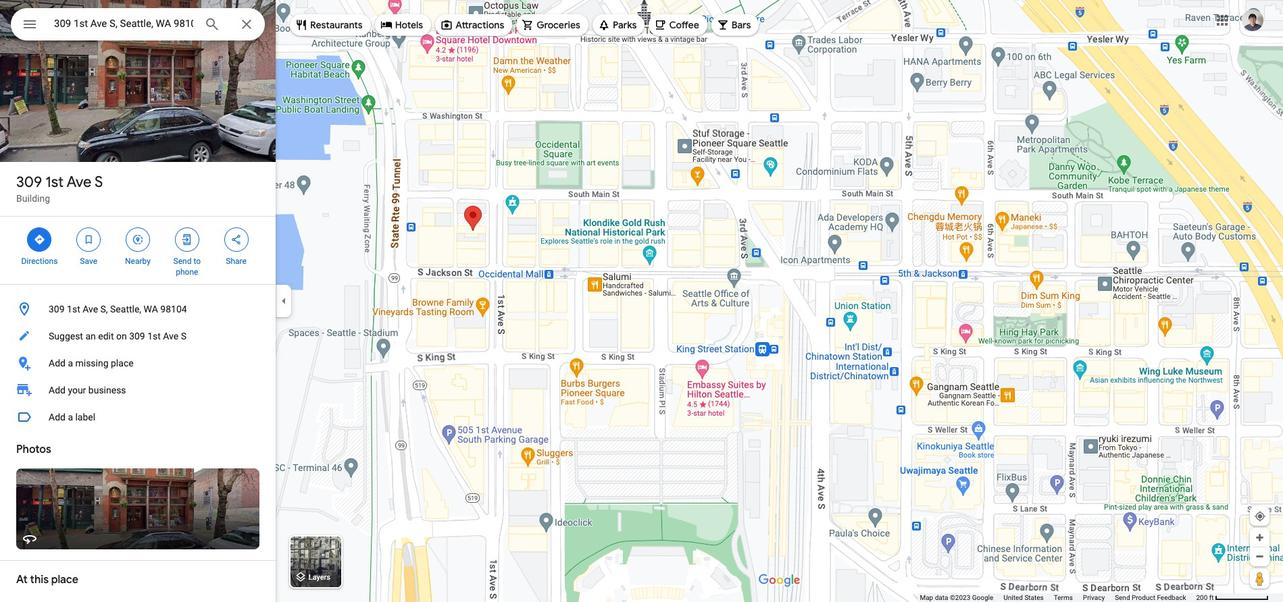 Task type: vqa. For each thing, say whether or not it's contained in the screenshot.
Groceries button
yes



Task type: describe. For each thing, give the bounding box(es) containing it.
phone
[[176, 268, 198, 277]]


[[181, 232, 193, 247]]

directions
[[21, 257, 58, 266]]

groceries
[[537, 19, 580, 31]]

product
[[1132, 595, 1155, 602]]

ave for s,
[[83, 304, 98, 315]]


[[33, 232, 46, 247]]

suggest an edit on 309 1st ave s button
[[0, 323, 276, 350]]

send for send product feedback
[[1115, 595, 1130, 602]]

united states
[[1004, 595, 1044, 602]]


[[132, 232, 144, 247]]

a for missing
[[68, 358, 73, 369]]

1st for s,
[[67, 304, 80, 315]]

suggest an edit on 309 1st ave s
[[49, 331, 186, 342]]

add your business link
[[0, 377, 276, 404]]

save
[[80, 257, 97, 266]]

terms button
[[1054, 594, 1073, 603]]

photos
[[16, 443, 51, 457]]

309 1st Ave S, Seattle, WA 98104 field
[[11, 8, 265, 41]]

1st inside the "suggest an edit on 309 1st ave s" button
[[147, 331, 161, 342]]

label
[[75, 412, 95, 423]]

data
[[935, 595, 948, 602]]

add a missing place
[[49, 358, 134, 369]]

at this place
[[16, 574, 78, 587]]

show your location image
[[1254, 511, 1266, 523]]

share
[[226, 257, 247, 266]]

zoom in image
[[1255, 533, 1265, 543]]

hotels
[[395, 19, 423, 31]]

footer inside google maps element
[[920, 594, 1196, 603]]

309 inside the "suggest an edit on 309 1st ave s" button
[[129, 331, 145, 342]]

layers
[[309, 574, 330, 583]]

attractions
[[455, 19, 504, 31]]

s inside 309 1st ave s building
[[95, 173, 103, 192]]

parks button
[[592, 9, 645, 41]]

send product feedback button
[[1115, 594, 1186, 603]]

suggest
[[49, 331, 83, 342]]

309 1st ave s main content
[[0, 0, 276, 603]]

200 ft
[[1196, 595, 1214, 602]]

ave for s
[[67, 173, 92, 192]]

privacy button
[[1083, 594, 1105, 603]]

add your business
[[49, 385, 126, 396]]

add a label
[[49, 412, 95, 423]]

united
[[1004, 595, 1023, 602]]

add a missing place button
[[0, 350, 276, 377]]

 search field
[[11, 8, 265, 43]]

98104
[[160, 304, 187, 315]]


[[83, 232, 95, 247]]

 button
[[11, 8, 49, 43]]

309 1st ave s building
[[16, 173, 103, 204]]

this
[[30, 574, 49, 587]]

to
[[193, 257, 201, 266]]

add for add your business
[[49, 385, 65, 396]]

zoom out image
[[1255, 552, 1265, 562]]

bars
[[732, 19, 751, 31]]

at
[[16, 574, 28, 587]]

google account: nolan park  
(nolan.park@adept.ai) image
[[1242, 9, 1263, 31]]

ft
[[1209, 595, 1214, 602]]

collapse side panel image
[[276, 294, 291, 309]]

send product feedback
[[1115, 595, 1186, 602]]

building
[[16, 193, 50, 204]]

a for label
[[68, 412, 73, 423]]

send to phone
[[173, 257, 201, 277]]

parks
[[613, 19, 637, 31]]

309 1st ave s, seattle, wa 98104 button
[[0, 296, 276, 323]]



Task type: locate. For each thing, give the bounding box(es) containing it.
309 inside 309 1st ave s building
[[16, 173, 42, 192]]

wa
[[144, 304, 158, 315]]

add left your
[[49, 385, 65, 396]]

footer
[[920, 594, 1196, 603]]

a left 'label' on the bottom left of page
[[68, 412, 73, 423]]

send left product
[[1115, 595, 1130, 602]]

ave up 
[[67, 173, 92, 192]]

actions for 309 1st ave s region
[[0, 217, 276, 284]]

add a label button
[[0, 404, 276, 431]]

on
[[116, 331, 127, 342]]

1 vertical spatial 309
[[49, 304, 65, 315]]

show street view coverage image
[[1250, 569, 1270, 589]]

missing
[[75, 358, 108, 369]]

a inside button
[[68, 358, 73, 369]]

2 horizontal spatial 1st
[[147, 331, 161, 342]]

1st inside 309 1st ave s building
[[45, 173, 64, 192]]

groceries button
[[516, 9, 588, 41]]

add
[[49, 358, 65, 369], [49, 385, 65, 396], [49, 412, 65, 423]]

coffee
[[669, 19, 699, 31]]

©2023
[[950, 595, 970, 602]]

309 for s
[[16, 173, 42, 192]]

309 right on
[[129, 331, 145, 342]]

0 horizontal spatial s
[[95, 173, 103, 192]]

1 vertical spatial a
[[68, 412, 73, 423]]

0 horizontal spatial 1st
[[45, 173, 64, 192]]

0 vertical spatial s
[[95, 173, 103, 192]]

footer containing map data ©2023 google
[[920, 594, 1196, 603]]

add down suggest
[[49, 358, 65, 369]]

1st inside 309 1st ave s, seattle, wa 98104 button
[[67, 304, 80, 315]]

0 vertical spatial place
[[111, 358, 134, 369]]

0 vertical spatial send
[[173, 257, 191, 266]]

0 vertical spatial add
[[49, 358, 65, 369]]

309 up building at the top left of the page
[[16, 173, 42, 192]]

map
[[920, 595, 933, 602]]

1 vertical spatial 1st
[[67, 304, 80, 315]]

coffee button
[[649, 9, 707, 41]]

business
[[88, 385, 126, 396]]

seattle,
[[110, 304, 141, 315]]

309 up suggest
[[49, 304, 65, 315]]

s up 
[[95, 173, 103, 192]]

1st up suggest
[[67, 304, 80, 315]]

none field inside the 309 1st ave s, seattle, wa 98104 field
[[54, 16, 193, 32]]

0 horizontal spatial place
[[51, 574, 78, 587]]

1st
[[45, 173, 64, 192], [67, 304, 80, 315], [147, 331, 161, 342]]

united states button
[[1004, 594, 1044, 603]]

send
[[173, 257, 191, 266], [1115, 595, 1130, 602]]

1 horizontal spatial s
[[181, 331, 186, 342]]

send for send to phone
[[173, 257, 191, 266]]

1 vertical spatial add
[[49, 385, 65, 396]]

an
[[85, 331, 96, 342]]

s,
[[100, 304, 108, 315]]

send up phone
[[173, 257, 191, 266]]

google
[[972, 595, 993, 602]]

edit
[[98, 331, 114, 342]]

0 horizontal spatial send
[[173, 257, 191, 266]]

place down on
[[111, 358, 134, 369]]

a left missing
[[68, 358, 73, 369]]

ave left s,
[[83, 304, 98, 315]]

ave down '98104'
[[163, 331, 179, 342]]

send inside button
[[1115, 595, 1130, 602]]

add inside button
[[49, 358, 65, 369]]

0 horizontal spatial 309
[[16, 173, 42, 192]]

2 vertical spatial 309
[[129, 331, 145, 342]]

ave inside 309 1st ave s building
[[67, 173, 92, 192]]

None field
[[54, 16, 193, 32]]

s inside button
[[181, 331, 186, 342]]

nearby
[[125, 257, 151, 266]]

0 vertical spatial a
[[68, 358, 73, 369]]

2 vertical spatial add
[[49, 412, 65, 423]]

2 horizontal spatial 309
[[129, 331, 145, 342]]

google maps element
[[0, 0, 1283, 603]]

hotels button
[[375, 9, 431, 41]]

your
[[68, 385, 86, 396]]

add left 'label' on the bottom left of page
[[49, 412, 65, 423]]

2 add from the top
[[49, 385, 65, 396]]

0 vertical spatial 309
[[16, 173, 42, 192]]

1 a from the top
[[68, 358, 73, 369]]

restaurants
[[310, 19, 363, 31]]

attractions button
[[435, 9, 512, 41]]


[[230, 232, 242, 247]]

feedback
[[1157, 595, 1186, 602]]

2 vertical spatial ave
[[163, 331, 179, 342]]

1 vertical spatial ave
[[83, 304, 98, 315]]

0 vertical spatial ave
[[67, 173, 92, 192]]

309 1st ave s, seattle, wa 98104
[[49, 304, 187, 315]]

1st down wa
[[147, 331, 161, 342]]

1st up building at the top left of the page
[[45, 173, 64, 192]]

1st for s
[[45, 173, 64, 192]]

ave
[[67, 173, 92, 192], [83, 304, 98, 315], [163, 331, 179, 342]]

a
[[68, 358, 73, 369], [68, 412, 73, 423]]

restaurants button
[[290, 9, 371, 41]]

2 vertical spatial 1st
[[147, 331, 161, 342]]

bars button
[[711, 9, 759, 41]]

2 a from the top
[[68, 412, 73, 423]]

privacy
[[1083, 595, 1105, 602]]

309 for s,
[[49, 304, 65, 315]]

1 vertical spatial place
[[51, 574, 78, 587]]

0 vertical spatial 1st
[[45, 173, 64, 192]]

add for add a missing place
[[49, 358, 65, 369]]

1 vertical spatial send
[[1115, 595, 1130, 602]]

a inside button
[[68, 412, 73, 423]]

1 horizontal spatial send
[[1115, 595, 1130, 602]]

1 vertical spatial s
[[181, 331, 186, 342]]

terms
[[1054, 595, 1073, 602]]


[[22, 15, 38, 34]]

309
[[16, 173, 42, 192], [49, 304, 65, 315], [129, 331, 145, 342]]

place inside button
[[111, 358, 134, 369]]

send inside send to phone
[[173, 257, 191, 266]]

add for add a label
[[49, 412, 65, 423]]

200 ft button
[[1196, 595, 1269, 602]]

s
[[95, 173, 103, 192], [181, 331, 186, 342]]

s down '98104'
[[181, 331, 186, 342]]

1 horizontal spatial place
[[111, 358, 134, 369]]

309 inside 309 1st ave s, seattle, wa 98104 button
[[49, 304, 65, 315]]

add inside button
[[49, 412, 65, 423]]

200
[[1196, 595, 1208, 602]]

place
[[111, 358, 134, 369], [51, 574, 78, 587]]

1 add from the top
[[49, 358, 65, 369]]

1 horizontal spatial 1st
[[67, 304, 80, 315]]

states
[[1025, 595, 1044, 602]]

3 add from the top
[[49, 412, 65, 423]]

1 horizontal spatial 309
[[49, 304, 65, 315]]

place right this
[[51, 574, 78, 587]]

map data ©2023 google
[[920, 595, 993, 602]]



